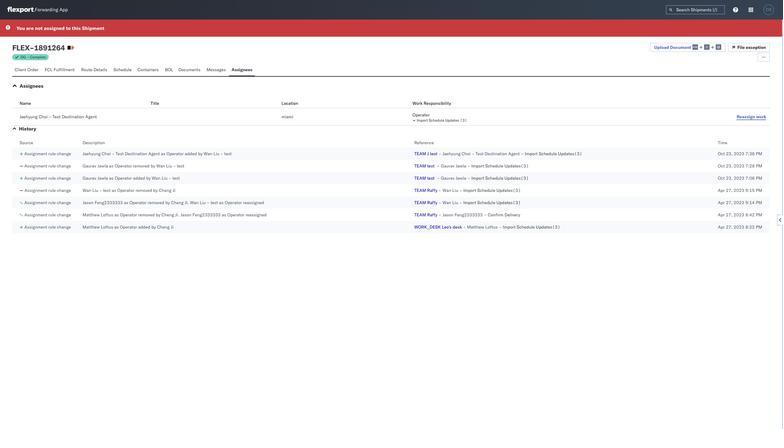 Task type: describe. For each thing, give the bounding box(es) containing it.
upload document
[[655, 45, 692, 50]]

assignment rule change for gaurav jawla as operator added by wan liu - test
[[24, 176, 71, 181]]

change for matthew loftus as operator removed by cheng ji. jason feng2333333 as operator reassigned
[[57, 212, 71, 218]]

8:42
[[746, 212, 755, 218]]

forwarding
[[35, 7, 58, 13]]

documents
[[178, 67, 201, 73]]

messages button
[[204, 64, 229, 76]]

pm for oct 23, 2023 7:36 pm
[[756, 151, 763, 157]]

apr for apr 27, 2023 8:42 pm
[[718, 212, 725, 218]]

change for matthew loftus as operator added by cheng ji
[[57, 225, 71, 230]]

forwarding app link
[[7, 7, 68, 13]]

apr 27, 2023 8:22 pm
[[718, 225, 763, 230]]

bol
[[165, 67, 173, 73]]

test for jaehyung choi - test destination agent
[[53, 114, 61, 120]]

j
[[427, 151, 429, 157]]

dg - complete
[[21, 55, 46, 59]]

client order
[[15, 67, 38, 73]]

27, for apr 27, 2023 9:15 pm
[[726, 188, 733, 193]]

rule for jason feng2333333 as operator removed by cheng ji. wan liu - test as operator reassigned
[[48, 200, 56, 206]]

2 horizontal spatial agent
[[509, 151, 520, 157]]

change for jason feng2333333 as operator removed by cheng ji. wan liu - test as operator reassigned
[[57, 200, 71, 206]]

import schedule updates                (3)
[[417, 118, 467, 123]]

2023 for 8:22
[[734, 225, 745, 230]]

2 horizontal spatial jaehyung
[[443, 151, 461, 157]]

assignment for gaurav jawla as operator removed by wan liu - test
[[24, 163, 47, 169]]

time
[[718, 140, 728, 146]]

work responsibility
[[413, 101, 451, 106]]

this
[[72, 25, 81, 31]]

2023 for 9:14
[[734, 200, 745, 206]]

apr for apr 27, 2023 8:22 pm
[[718, 225, 725, 230]]

23, for oct 23, 2023 7:36 pm
[[726, 151, 733, 157]]

1 horizontal spatial assignees button
[[229, 64, 255, 76]]

7:06
[[746, 176, 755, 181]]

jaehyung choi - test destination agent as operator added by wan liu - test
[[83, 151, 232, 157]]

forwarding app
[[35, 7, 68, 13]]

oct for oct 23, 2023 7:28 pm
[[718, 163, 725, 169]]

matthew for matthew loftus as operator removed by cheng ji. jason feng2333333 as operator reassigned
[[83, 212, 100, 218]]

team for matthew loftus as operator removed by cheng ji. jason feng2333333 as operator reassigned
[[415, 212, 426, 218]]

assignment for jaehyung choi - test destination agent as operator added by wan liu - test
[[24, 151, 47, 157]]

cheng up jason feng2333333 as operator removed by cheng ji. wan liu - test as operator reassigned
[[159, 188, 172, 193]]

updates(3) for apr 27, 2023 9:15 pm
[[497, 188, 521, 193]]

27, for apr 27, 2023 8:22 pm
[[726, 225, 733, 230]]

gaurav jawla as operator removed by wan liu - test
[[83, 163, 184, 169]]

location
[[282, 101, 299, 106]]

file
[[738, 45, 745, 50]]

assignment rule change for jaehyung choi - test destination agent as operator added by wan liu - test
[[24, 151, 71, 157]]

you are not assigned to this shipment
[[17, 25, 104, 31]]

fcl fulfillment button
[[42, 64, 79, 76]]

oct 23, 2023 7:28 pm
[[718, 163, 763, 169]]

containers button
[[135, 64, 163, 76]]

schedule button
[[111, 64, 135, 76]]

pm for apr 27, 2023 9:15 pm
[[756, 188, 763, 193]]

reference
[[415, 140, 434, 146]]

rule for jaehyung choi - test destination agent as operator added by wan liu - test
[[48, 151, 56, 157]]

pm for apr 27, 2023 8:42 pm
[[756, 212, 763, 218]]

apr 27, 2023 9:14 pm
[[718, 200, 763, 206]]

team for jaehyung choi - test destination agent as operator added by wan liu - test
[[415, 151, 426, 157]]

responsibility
[[424, 101, 451, 106]]

assignment for gaurav jawla as operator added by wan liu - test
[[24, 176, 47, 181]]

updates(3) for oct 23, 2023 7:28 pm
[[505, 163, 529, 169]]

wan liu - test as operator removed by cheng ji
[[83, 188, 176, 193]]

change for gaurav jawla as operator added by wan liu - test
[[57, 176, 71, 181]]

removed for loftus
[[138, 212, 155, 218]]

reassign
[[737, 114, 756, 120]]

cheng for matthew loftus as operator removed by cheng ji. jason feng2333333 as operator reassigned
[[162, 212, 174, 218]]

route details button
[[79, 64, 111, 76]]

choi for jaehyung choi - test destination agent as operator added by wan liu - test
[[102, 151, 111, 157]]

oct 23, 2023 7:06 pm
[[718, 176, 763, 181]]

updates(3) for apr 27, 2023 9:14 pm
[[497, 200, 521, 206]]

work
[[757, 114, 767, 120]]

fcl
[[45, 67, 53, 73]]

apr for apr 27, 2023 9:15 pm
[[718, 188, 725, 193]]

miami
[[282, 114, 293, 120]]

assignees inside button
[[232, 67, 253, 73]]

loftus for matthew loftus as operator added by cheng ji
[[101, 225, 113, 230]]

team for jason feng2333333 as operator removed by cheng ji. wan liu - test as operator reassigned
[[415, 200, 426, 206]]

assignment rule change for jason feng2333333 as operator removed by cheng ji. wan liu - test as operator reassigned
[[24, 200, 71, 206]]

assignment rule change for matthew loftus as operator added by cheng ji
[[24, 225, 71, 230]]

removed for feng2333333
[[148, 200, 164, 206]]

raffy for reassigned
[[427, 212, 438, 218]]

destination for jaehyung choi - test destination agent
[[62, 114, 84, 120]]

to
[[66, 25, 71, 31]]

flex - 1891264
[[12, 43, 65, 52]]

2 horizontal spatial feng2333333
[[455, 212, 483, 218]]

updates
[[446, 118, 459, 123]]

import inside button
[[417, 118, 428, 123]]

delivery
[[505, 212, 521, 218]]

details
[[94, 67, 107, 73]]

oct 23, 2023 7:36 pm
[[718, 151, 763, 157]]

history button
[[19, 126, 36, 132]]

raffy for as
[[427, 200, 438, 206]]

os
[[766, 7, 772, 12]]

2 horizontal spatial jason
[[443, 212, 454, 218]]

9:15
[[746, 188, 755, 193]]

assignment for matthew loftus as operator added by cheng ji
[[24, 225, 47, 230]]

cheng for jason feng2333333 as operator removed by cheng ji. wan liu - test as operator reassigned
[[171, 200, 184, 206]]

containers
[[138, 67, 159, 73]]

are
[[26, 25, 34, 31]]

rule for matthew loftus as operator added by cheng ji
[[48, 225, 56, 230]]

cheng for matthew loftus as operator added by cheng ji
[[157, 225, 170, 230]]

oct for oct 23, 2023 7:06 pm
[[718, 176, 725, 181]]

team test - gaurav jawla - import schedule updates(3) for oct 23, 2023 7:28 pm
[[415, 163, 529, 169]]

name
[[20, 101, 31, 106]]

complete
[[30, 55, 46, 59]]

2023 for 7:28
[[734, 163, 745, 169]]

ji. for jason
[[175, 212, 179, 218]]

work_desk
[[415, 225, 441, 230]]

matthew loftus as operator added by cheng ji
[[83, 225, 174, 230]]

title
[[151, 101, 159, 106]]

fcl fulfillment
[[45, 67, 75, 73]]

added for cheng
[[138, 225, 150, 230]]

work
[[413, 101, 423, 106]]

0 vertical spatial added
[[185, 151, 197, 157]]

team for gaurav jawla as operator added by wan liu - test
[[415, 176, 426, 181]]

order
[[27, 67, 38, 73]]

you
[[17, 25, 25, 31]]

confirm
[[488, 212, 504, 218]]

agent for jaehyung choi - test destination agent as operator added by wan liu - test
[[148, 151, 160, 157]]

reassign work button
[[734, 112, 770, 122]]

route
[[81, 67, 92, 73]]

1 raffy from the top
[[427, 188, 438, 193]]

desk
[[453, 225, 462, 230]]

description
[[83, 140, 105, 146]]

route details
[[81, 67, 107, 73]]



Task type: locate. For each thing, give the bounding box(es) containing it.
cheng up matthew loftus as operator removed by cheng ji. jason feng2333333 as operator reassigned in the left of the page
[[171, 200, 184, 206]]

file exception
[[738, 45, 766, 50]]

27, for apr 27, 2023 8:42 pm
[[726, 212, 733, 218]]

1 vertical spatial oct
[[718, 163, 725, 169]]

rule for matthew loftus as operator removed by cheng ji. jason feng2333333 as operator reassigned
[[48, 212, 56, 218]]

0 horizontal spatial jason
[[83, 200, 94, 206]]

1 vertical spatial assignees
[[20, 83, 43, 89]]

3 change from the top
[[57, 176, 71, 181]]

ji. up matthew loftus as operator removed by cheng ji. jason feng2333333 as operator reassigned in the left of the page
[[185, 200, 189, 206]]

test
[[224, 151, 232, 157], [430, 151, 438, 157], [177, 163, 184, 169], [427, 163, 435, 169], [173, 176, 180, 181], [427, 176, 435, 181], [103, 188, 111, 193], [211, 200, 218, 206]]

1 vertical spatial team test - gaurav jawla - import schedule updates(3)
[[415, 176, 529, 181]]

assignment for wan liu - test as operator removed by cheng ji
[[24, 188, 47, 193]]

1 vertical spatial raffy
[[427, 200, 438, 206]]

team raffy - wan liu - import schedule updates(3) for apr 27, 2023 9:15 pm
[[415, 188, 521, 193]]

jaehyung
[[20, 114, 38, 120], [83, 151, 101, 157], [443, 151, 461, 157]]

oct for oct 23, 2023 7:36 pm
[[718, 151, 725, 157]]

6 assignment from the top
[[24, 212, 47, 218]]

0 horizontal spatial assignees
[[20, 83, 43, 89]]

27, up the apr 27, 2023 9:14 pm
[[726, 188, 733, 193]]

27, up apr 27, 2023 8:42 pm
[[726, 200, 733, 206]]

2 23, from the top
[[726, 163, 733, 169]]

change for wan liu - test as operator removed by cheng ji
[[57, 188, 71, 193]]

assignees button down the order
[[20, 83, 43, 89]]

5 assignment rule change from the top
[[24, 200, 71, 206]]

0 horizontal spatial feng2333333
[[95, 200, 123, 206]]

documents button
[[176, 64, 204, 76]]

apr 27, 2023 8:42 pm
[[718, 212, 763, 218]]

matthew for matthew loftus as operator added by cheng ji
[[83, 225, 100, 230]]

pm right 8:22
[[756, 225, 763, 230]]

team raffy - wan liu - import schedule updates(3) for apr 27, 2023 9:14 pm
[[415, 200, 521, 206]]

2 horizontal spatial destination
[[485, 151, 508, 157]]

jason
[[83, 200, 94, 206], [181, 212, 192, 218], [443, 212, 454, 218]]

3 assignment rule change from the top
[[24, 176, 71, 181]]

dg
[[21, 55, 26, 59]]

0 horizontal spatial destination
[[62, 114, 84, 120]]

2023 left 8:42
[[734, 212, 745, 218]]

team raffy - jason feng2333333 - confirm delivery
[[415, 212, 521, 218]]

assignment rule change for gaurav jawla as operator removed by wan liu - test
[[24, 163, 71, 169]]

3 apr from the top
[[718, 212, 725, 218]]

schedule
[[114, 67, 132, 73], [429, 118, 445, 123], [539, 151, 557, 157], [486, 163, 504, 169], [486, 176, 504, 181], [478, 188, 496, 193], [478, 200, 496, 206], [517, 225, 535, 230]]

23, for oct 23, 2023 7:06 pm
[[726, 176, 733, 181]]

1 vertical spatial added
[[133, 176, 145, 181]]

document
[[671, 45, 692, 50]]

agent for jaehyung choi - test destination agent
[[85, 114, 97, 120]]

3 raffy from the top
[[427, 212, 438, 218]]

5 team from the top
[[415, 200, 426, 206]]

2023 left 7:36
[[734, 151, 745, 157]]

removed
[[133, 163, 150, 169], [136, 188, 152, 193], [148, 200, 164, 206], [138, 212, 155, 218]]

23, down time
[[726, 151, 733, 157]]

4 2023 from the top
[[734, 188, 745, 193]]

import
[[417, 118, 428, 123], [525, 151, 538, 157], [472, 163, 485, 169], [472, 176, 485, 181], [464, 188, 476, 193], [464, 200, 476, 206], [503, 225, 516, 230]]

assignment rule change for wan liu - test as operator removed by cheng ji
[[24, 188, 71, 193]]

1 vertical spatial 23,
[[726, 163, 733, 169]]

pm right 9:15
[[756, 188, 763, 193]]

by
[[198, 151, 203, 157], [151, 163, 155, 169], [146, 176, 151, 181], [153, 188, 158, 193], [166, 200, 170, 206], [156, 212, 160, 218], [151, 225, 156, 230]]

5 2023 from the top
[[734, 200, 745, 206]]

import schedule updates                (3) button
[[413, 118, 726, 123]]

2023 for 7:06
[[734, 176, 745, 181]]

5 change from the top
[[57, 200, 71, 206]]

8:22
[[746, 225, 755, 230]]

cheng down matthew loftus as operator removed by cheng ji. jason feng2333333 as operator reassigned in the left of the page
[[157, 225, 170, 230]]

1 assignment rule change from the top
[[24, 151, 71, 157]]

ji up jason feng2333333 as operator removed by cheng ji. wan liu - test as operator reassigned
[[173, 188, 176, 193]]

matthew loftus as operator removed by cheng ji. jason feng2333333 as operator reassigned
[[83, 212, 267, 218]]

rule for gaurav jawla as operator removed by wan liu - test
[[48, 163, 56, 169]]

27, down apr 27, 2023 8:42 pm
[[726, 225, 733, 230]]

7:36
[[746, 151, 755, 157]]

apr down apr 27, 2023 8:42 pm
[[718, 225, 725, 230]]

2 apr from the top
[[718, 200, 725, 206]]

pm right 7:28
[[756, 163, 763, 169]]

0 vertical spatial assignees
[[232, 67, 253, 73]]

2023 for 7:36
[[734, 151, 745, 157]]

6 team from the top
[[415, 212, 426, 218]]

2 vertical spatial raffy
[[427, 212, 438, 218]]

apr down apr 27, 2023 9:15 pm
[[718, 200, 725, 206]]

jawla
[[98, 163, 108, 169], [456, 163, 467, 169], [98, 176, 108, 181], [456, 176, 467, 181]]

1 vertical spatial reassigned
[[246, 212, 267, 218]]

jaehyung up history
[[20, 114, 38, 120]]

1 horizontal spatial ji.
[[185, 200, 189, 206]]

5 assignment from the top
[[24, 200, 47, 206]]

reassigned
[[243, 200, 264, 206], [246, 212, 267, 218]]

jaehyung down "description"
[[83, 151, 101, 157]]

2023 for 9:15
[[734, 188, 745, 193]]

gaurav jawla as operator added by wan liu - test
[[83, 176, 180, 181]]

ji. down jason feng2333333 as operator removed by cheng ji. wan liu - test as operator reassigned
[[175, 212, 179, 218]]

by for matthew loftus as operator removed by cheng ji. jason feng2333333 as operator reassigned
[[156, 212, 160, 218]]

27, down the apr 27, 2023 9:14 pm
[[726, 212, 733, 218]]

matthew
[[83, 212, 100, 218], [83, 225, 100, 230], [467, 225, 485, 230]]

by for jason feng2333333 as operator removed by cheng ji. wan liu - test as operator reassigned
[[166, 200, 170, 206]]

2 vertical spatial oct
[[718, 176, 725, 181]]

updates(3) for oct 23, 2023 7:06 pm
[[505, 176, 529, 181]]

7 change from the top
[[57, 225, 71, 230]]

1891264
[[34, 43, 65, 52]]

pm
[[756, 151, 763, 157], [756, 163, 763, 169], [756, 176, 763, 181], [756, 188, 763, 193], [756, 200, 763, 206], [756, 212, 763, 218], [756, 225, 763, 230]]

1 horizontal spatial assignees
[[232, 67, 253, 73]]

test for jaehyung choi - test destination agent as operator added by wan liu - test
[[116, 151, 124, 157]]

assignment
[[24, 151, 47, 157], [24, 163, 47, 169], [24, 176, 47, 181], [24, 188, 47, 193], [24, 200, 47, 206], [24, 212, 47, 218], [24, 225, 47, 230]]

7:28
[[746, 163, 755, 169]]

1 oct from the top
[[718, 151, 725, 157]]

4 assignment rule change from the top
[[24, 188, 71, 193]]

2023 left 9:14
[[734, 200, 745, 206]]

oct
[[718, 151, 725, 157], [718, 163, 725, 169], [718, 176, 725, 181]]

removed up the gaurav jawla as operator added by wan liu - test
[[133, 163, 150, 169]]

2023 left 9:15
[[734, 188, 745, 193]]

4 apr from the top
[[718, 225, 725, 230]]

client
[[15, 67, 26, 73]]

Search Shipments (/) text field
[[666, 5, 725, 14]]

rule for gaurav jawla as operator added by wan liu - test
[[48, 176, 56, 181]]

0 vertical spatial team test - gaurav jawla - import schedule updates(3)
[[415, 163, 529, 169]]

3 assignment from the top
[[24, 176, 47, 181]]

23, up oct 23, 2023 7:06 pm
[[726, 163, 733, 169]]

raffy
[[427, 188, 438, 193], [427, 200, 438, 206], [427, 212, 438, 218]]

0 vertical spatial reassigned
[[243, 200, 264, 206]]

1 assignment from the top
[[24, 151, 47, 157]]

oct up apr 27, 2023 9:15 pm
[[718, 176, 725, 181]]

upload document button
[[651, 43, 726, 52]]

2 2023 from the top
[[734, 163, 745, 169]]

3 oct from the top
[[718, 176, 725, 181]]

2 assignment rule change from the top
[[24, 163, 71, 169]]

1 vertical spatial assignees button
[[20, 83, 43, 89]]

pm for oct 23, 2023 7:06 pm
[[756, 176, 763, 181]]

5 rule from the top
[[48, 200, 56, 206]]

0 vertical spatial raffy
[[427, 188, 438, 193]]

3 23, from the top
[[726, 176, 733, 181]]

not
[[35, 25, 43, 31]]

27, for apr 27, 2023 9:14 pm
[[726, 200, 733, 206]]

1 horizontal spatial jason
[[181, 212, 192, 218]]

ji.
[[185, 200, 189, 206], [175, 212, 179, 218]]

1 team from the top
[[415, 151, 426, 157]]

0 horizontal spatial assignees button
[[20, 83, 43, 89]]

1 vertical spatial team raffy - wan liu - import schedule updates(3)
[[415, 200, 521, 206]]

1 2023 from the top
[[734, 151, 745, 157]]

1 team test - gaurav jawla - import schedule updates(3) from the top
[[415, 163, 529, 169]]

7 rule from the top
[[48, 225, 56, 230]]

0 horizontal spatial ji.
[[175, 212, 179, 218]]

apr
[[718, 188, 725, 193], [718, 200, 725, 206], [718, 212, 725, 218], [718, 225, 725, 230]]

0 vertical spatial team raffy - wan liu - import schedule updates(3)
[[415, 188, 521, 193]]

team
[[415, 151, 426, 157], [415, 163, 426, 169], [415, 176, 426, 181], [415, 188, 426, 193], [415, 200, 426, 206], [415, 212, 426, 218]]

0 vertical spatial 23,
[[726, 151, 733, 157]]

2 raffy from the top
[[427, 200, 438, 206]]

4 assignment from the top
[[24, 188, 47, 193]]

bol button
[[163, 64, 176, 76]]

leo's
[[442, 225, 452, 230]]

7 assignment from the top
[[24, 225, 47, 230]]

change
[[57, 151, 71, 157], [57, 163, 71, 169], [57, 176, 71, 181], [57, 188, 71, 193], [57, 200, 71, 206], [57, 212, 71, 218], [57, 225, 71, 230]]

os button
[[762, 3, 776, 17]]

7 2023 from the top
[[734, 225, 745, 230]]

work_desk leo's desk - matthew loftus - import schedule updates(3)
[[415, 225, 561, 230]]

removed down the gaurav jawla as operator added by wan liu - test
[[136, 188, 152, 193]]

3 team from the top
[[415, 176, 426, 181]]

team raffy - wan liu - import schedule updates(3)
[[415, 188, 521, 193], [415, 200, 521, 206]]

2 horizontal spatial test
[[476, 151, 484, 157]]

1 horizontal spatial destination
[[125, 151, 147, 157]]

pm for apr 27, 2023 9:14 pm
[[756, 200, 763, 206]]

apr up the apr 27, 2023 8:22 pm
[[718, 212, 725, 218]]

6 change from the top
[[57, 212, 71, 218]]

jaehyung for jaehyung choi - test destination agent as operator added by wan liu - test
[[83, 151, 101, 157]]

0 horizontal spatial choi
[[39, 114, 48, 120]]

reassign work
[[737, 114, 767, 120]]

team test - gaurav jawla - import schedule updates(3) for oct 23, 2023 7:06 pm
[[415, 176, 529, 181]]

removed up matthew loftus as operator removed by cheng ji. jason feng2333333 as operator reassigned in the left of the page
[[148, 200, 164, 206]]

1 23, from the top
[[726, 151, 733, 157]]

4 change from the top
[[57, 188, 71, 193]]

destination for jaehyung choi - test destination agent as operator added by wan liu - test
[[125, 151, 147, 157]]

2 horizontal spatial choi
[[462, 151, 471, 157]]

feng2333333
[[95, 200, 123, 206], [193, 212, 221, 218], [455, 212, 483, 218]]

2023 left 8:22
[[734, 225, 745, 230]]

pm for oct 23, 2023 7:28 pm
[[756, 163, 763, 169]]

pm right 9:14
[[756, 200, 763, 206]]

team j test - jaehyung choi - test destination agent - import schedule updates(3)
[[415, 151, 583, 157]]

jason feng2333333 as operator removed by cheng ji. wan liu - test as operator reassigned
[[83, 200, 264, 206]]

assignment for jason feng2333333 as operator removed by cheng ji. wan liu - test as operator reassigned
[[24, 200, 47, 206]]

1 horizontal spatial feng2333333
[[193, 212, 221, 218]]

2023
[[734, 151, 745, 157], [734, 163, 745, 169], [734, 176, 745, 181], [734, 188, 745, 193], [734, 200, 745, 206], [734, 212, 745, 218], [734, 225, 745, 230]]

3 2023 from the top
[[734, 176, 745, 181]]

3 27, from the top
[[726, 212, 733, 218]]

upload
[[655, 45, 669, 50]]

2 team raffy - wan liu - import schedule updates(3) from the top
[[415, 200, 521, 206]]

(3)
[[460, 118, 467, 123]]

choi
[[39, 114, 48, 120], [102, 151, 111, 157], [462, 151, 471, 157]]

0 horizontal spatial test
[[53, 114, 61, 120]]

updates(3)
[[558, 151, 583, 157], [505, 163, 529, 169], [505, 176, 529, 181], [497, 188, 521, 193], [497, 200, 521, 206], [536, 225, 561, 230]]

assignees button right 'messages'
[[229, 64, 255, 76]]

client order button
[[12, 64, 42, 76]]

apr up the apr 27, 2023 9:14 pm
[[718, 188, 725, 193]]

shipment
[[82, 25, 104, 31]]

ji. for wan
[[185, 200, 189, 206]]

added
[[185, 151, 197, 157], [133, 176, 145, 181], [138, 225, 150, 230]]

exception
[[746, 45, 766, 50]]

choi for jaehyung choi - test destination agent
[[39, 114, 48, 120]]

2 27, from the top
[[726, 200, 733, 206]]

1 horizontal spatial jaehyung
[[83, 151, 101, 157]]

fulfillment
[[54, 67, 75, 73]]

apr 27, 2023 9:15 pm
[[718, 188, 763, 193]]

jaehyung right the j
[[443, 151, 461, 157]]

0 vertical spatial ji.
[[185, 200, 189, 206]]

history
[[19, 126, 36, 132]]

file exception button
[[728, 43, 770, 52], [728, 43, 770, 52]]

1 vertical spatial ji
[[171, 225, 174, 230]]

1 team raffy - wan liu - import schedule updates(3) from the top
[[415, 188, 521, 193]]

2 team test - gaurav jawla - import schedule updates(3) from the top
[[415, 176, 529, 181]]

2023 left 7:28
[[734, 163, 745, 169]]

4 team from the top
[[415, 188, 426, 193]]

2 oct from the top
[[718, 163, 725, 169]]

added for wan
[[133, 176, 145, 181]]

6 assignment rule change from the top
[[24, 212, 71, 218]]

assigned
[[44, 25, 65, 31]]

oct up oct 23, 2023 7:06 pm
[[718, 163, 725, 169]]

source
[[20, 140, 33, 146]]

assignment rule change for matthew loftus as operator removed by cheng ji. jason feng2333333 as operator reassigned
[[24, 212, 71, 218]]

2 change from the top
[[57, 163, 71, 169]]

flex
[[12, 43, 30, 52]]

pm right 8:42
[[756, 212, 763, 218]]

1 rule from the top
[[48, 151, 56, 157]]

2023 left 7:06
[[734, 176, 745, 181]]

oct down time
[[718, 151, 725, 157]]

1 27, from the top
[[726, 188, 733, 193]]

2 rule from the top
[[48, 163, 56, 169]]

2 vertical spatial added
[[138, 225, 150, 230]]

4 rule from the top
[[48, 188, 56, 193]]

assignment for matthew loftus as operator removed by cheng ji. jason feng2333333 as operator reassigned
[[24, 212, 47, 218]]

1 horizontal spatial choi
[[102, 151, 111, 157]]

app
[[59, 7, 68, 13]]

6 2023 from the top
[[734, 212, 745, 218]]

change for gaurav jawla as operator removed by wan liu - test
[[57, 163, 71, 169]]

1 apr from the top
[[718, 188, 725, 193]]

jaehyung choi - test destination agent
[[20, 114, 97, 120]]

2 assignment from the top
[[24, 163, 47, 169]]

9:14
[[746, 200, 755, 206]]

change for jaehyung choi - test destination agent as operator added by wan liu - test
[[57, 151, 71, 157]]

pm right 7:36
[[756, 151, 763, 157]]

2023 for 8:42
[[734, 212, 745, 218]]

assignees down the order
[[20, 83, 43, 89]]

assignees right the messages button
[[232, 67, 253, 73]]

team for gaurav jawla as operator removed by wan liu - test
[[415, 163, 426, 169]]

rule
[[48, 151, 56, 157], [48, 163, 56, 169], [48, 176, 56, 181], [48, 188, 56, 193], [48, 200, 56, 206], [48, 212, 56, 218], [48, 225, 56, 230]]

ji down matthew loftus as operator removed by cheng ji. jason feng2333333 as operator reassigned in the left of the page
[[171, 225, 174, 230]]

removed for jawla
[[133, 163, 150, 169]]

apr for apr 27, 2023 9:14 pm
[[718, 200, 725, 206]]

2 vertical spatial 23,
[[726, 176, 733, 181]]

team for wan liu - test as operator removed by cheng ji
[[415, 188, 426, 193]]

3 rule from the top
[[48, 176, 56, 181]]

7 assignment rule change from the top
[[24, 225, 71, 230]]

1 vertical spatial ji.
[[175, 212, 179, 218]]

flexport. image
[[7, 7, 35, 13]]

loftus
[[101, 212, 113, 218], [101, 225, 113, 230], [486, 225, 498, 230]]

jaehyung for jaehyung choi - test destination agent
[[20, 114, 38, 120]]

23, up apr 27, 2023 9:15 pm
[[726, 176, 733, 181]]

test
[[53, 114, 61, 120], [116, 151, 124, 157], [476, 151, 484, 157]]

0 horizontal spatial jaehyung
[[20, 114, 38, 120]]

messages
[[207, 67, 226, 73]]

1 horizontal spatial agent
[[148, 151, 160, 157]]

6 rule from the top
[[48, 212, 56, 218]]

rule for wan liu - test as operator removed by cheng ji
[[48, 188, 56, 193]]

as
[[161, 151, 166, 157], [109, 163, 114, 169], [109, 176, 114, 181], [112, 188, 116, 193], [124, 200, 128, 206], [219, 200, 224, 206], [114, 212, 119, 218], [222, 212, 226, 218], [114, 225, 119, 230]]

2 team from the top
[[415, 163, 426, 169]]

pm for apr 27, 2023 8:22 pm
[[756, 225, 763, 230]]

loftus for matthew loftus as operator removed by cheng ji. jason feng2333333 as operator reassigned
[[101, 212, 113, 218]]

pm right 7:06
[[756, 176, 763, 181]]

0 vertical spatial ji
[[173, 188, 176, 193]]

removed up 'matthew loftus as operator added by cheng ji'
[[138, 212, 155, 218]]

0 vertical spatial assignees button
[[229, 64, 255, 76]]

23,
[[726, 151, 733, 157], [726, 163, 733, 169], [726, 176, 733, 181]]

destination
[[62, 114, 84, 120], [125, 151, 147, 157], [485, 151, 508, 157]]

operator
[[413, 112, 430, 118], [167, 151, 184, 157], [115, 163, 132, 169], [115, 176, 132, 181], [117, 188, 135, 193], [130, 200, 147, 206], [225, 200, 242, 206], [120, 212, 137, 218], [227, 212, 245, 218], [120, 225, 137, 230]]

23, for oct 23, 2023 7:28 pm
[[726, 163, 733, 169]]

1 change from the top
[[57, 151, 71, 157]]

0 horizontal spatial agent
[[85, 114, 97, 120]]

by for gaurav jawla as operator added by wan liu - test
[[146, 176, 151, 181]]

0 vertical spatial oct
[[718, 151, 725, 157]]

by for gaurav jawla as operator removed by wan liu - test
[[151, 163, 155, 169]]

cheng down jason feng2333333 as operator removed by cheng ji. wan liu - test as operator reassigned
[[162, 212, 174, 218]]

by for matthew loftus as operator added by cheng ji
[[151, 225, 156, 230]]

4 27, from the top
[[726, 225, 733, 230]]

1 horizontal spatial test
[[116, 151, 124, 157]]



Task type: vqa. For each thing, say whether or not it's contained in the screenshot.


